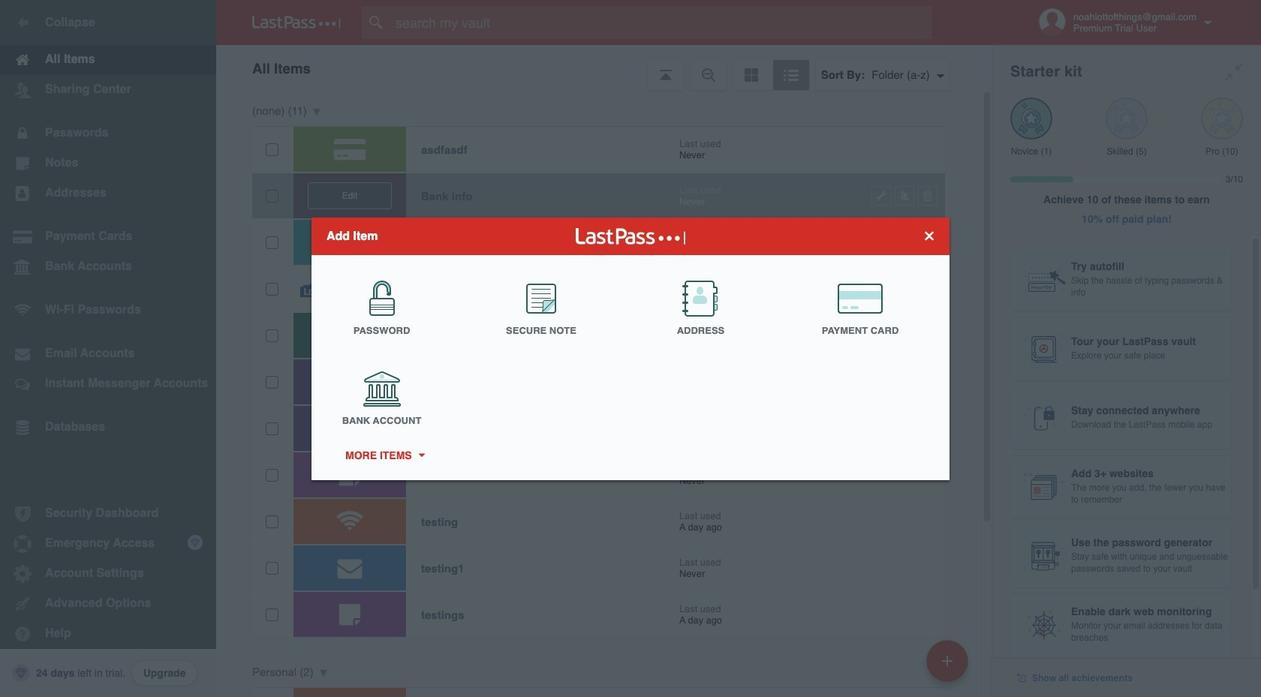 Task type: describe. For each thing, give the bounding box(es) containing it.
vault options navigation
[[216, 45, 993, 90]]

main navigation navigation
[[0, 0, 216, 698]]

new item navigation
[[921, 636, 978, 698]]

caret right image
[[416, 454, 427, 457]]

search my vault text field
[[362, 6, 962, 39]]



Task type: locate. For each thing, give the bounding box(es) containing it.
dialog
[[312, 217, 950, 480]]

lastpass image
[[252, 16, 341, 29]]

Search search field
[[362, 6, 962, 39]]

new item image
[[942, 656, 953, 666]]



Task type: vqa. For each thing, say whether or not it's contained in the screenshot.
text box
no



